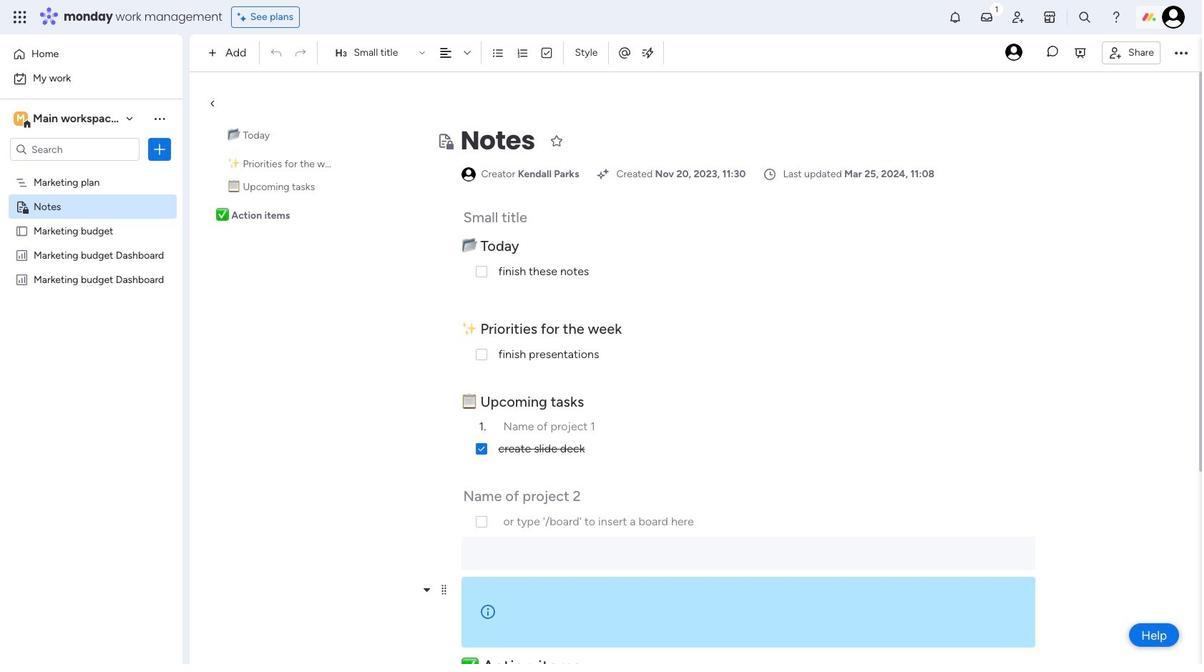 Task type: locate. For each thing, give the bounding box(es) containing it.
1 vertical spatial option
[[9, 67, 174, 90]]

list box
[[0, 167, 182, 485]]

option
[[9, 43, 174, 66], [9, 67, 174, 90], [0, 169, 182, 172]]

kendall parks image
[[1162, 6, 1185, 29]]

None field
[[457, 122, 539, 160]]

workspace image
[[14, 111, 28, 127]]

0 horizontal spatial private board image
[[15, 200, 29, 213]]

2 vertical spatial option
[[0, 169, 182, 172]]

add to favorites image
[[549, 133, 564, 148]]

invite members image
[[1011, 10, 1025, 24]]

private board image
[[436, 132, 453, 150], [15, 200, 29, 213]]

Search in workspace field
[[30, 141, 119, 158]]

options image
[[152, 142, 167, 157]]

0 vertical spatial private board image
[[436, 132, 453, 150]]

numbered list image
[[516, 47, 529, 59]]

board activity image
[[1005, 43, 1023, 60]]

0 vertical spatial option
[[9, 43, 174, 66]]

v2 ellipsis image
[[1175, 44, 1188, 62]]

1 horizontal spatial private board image
[[436, 132, 453, 150]]



Task type: vqa. For each thing, say whether or not it's contained in the screenshot.
Mention icon
yes



Task type: describe. For each thing, give the bounding box(es) containing it.
public dashboard image
[[15, 248, 29, 262]]

select product image
[[13, 10, 27, 24]]

see plans image
[[237, 9, 250, 25]]

checklist image
[[541, 47, 553, 59]]

workspace options image
[[152, 111, 167, 126]]

mention image
[[618, 45, 632, 60]]

update feed image
[[980, 10, 994, 24]]

1 vertical spatial private board image
[[15, 200, 29, 213]]

notifications image
[[948, 10, 962, 24]]

monday marketplace image
[[1043, 10, 1057, 24]]

search everything image
[[1078, 10, 1092, 24]]

help image
[[1109, 10, 1123, 24]]

1 image
[[990, 1, 1003, 17]]

workspace selection element
[[14, 110, 213, 129]]

public dashboard image
[[15, 273, 29, 286]]

public board image
[[15, 224, 29, 238]]

menu image
[[439, 585, 449, 596]]

bulleted list image
[[492, 47, 505, 59]]

dynamic values image
[[641, 46, 655, 60]]



